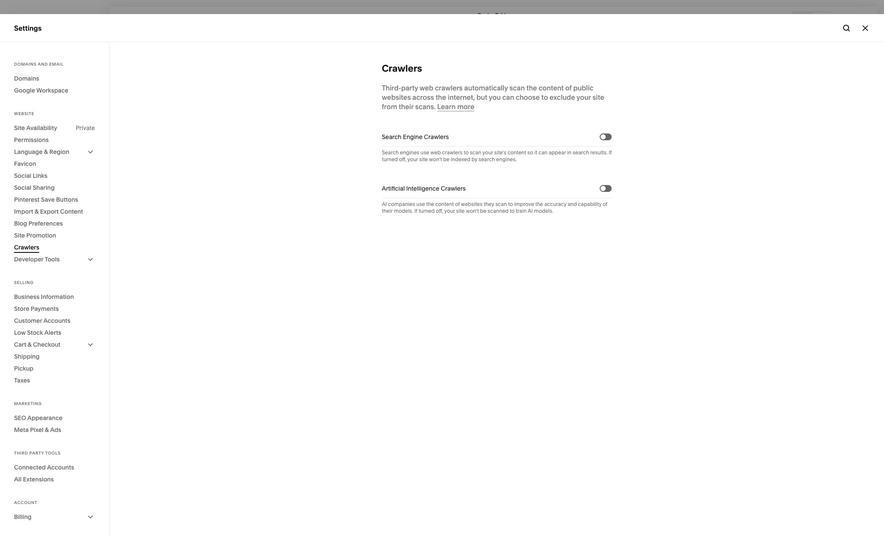 Task type: vqa. For each thing, say whether or not it's contained in the screenshot.


Task type: describe. For each thing, give the bounding box(es) containing it.
seo appearance meta pixel & ads
[[14, 414, 62, 434]]

2 social from the top
[[14, 184, 31, 192]]

seo
[[14, 414, 26, 422]]

import
[[14, 208, 33, 215]]

third party tools
[[14, 451, 61, 456]]

be inside "search engines use web crawlers to scan your site's content so it can appear in search results. if turned off, your site won't be indexed by search engines."
[[443, 156, 450, 162]]

1 models. from the left
[[394, 208, 413, 214]]

all
[[14, 476, 22, 483]]

third-
[[382, 84, 401, 92]]

pickup
[[14, 365, 33, 372]]

stock
[[27, 329, 43, 337]]

scan inside ai companies use the content of websites they scan to improve the accuracy and capability of their models. if turned off, your site won't be scanned to train ai models.
[[496, 201, 507, 207]]

public
[[574, 84, 594, 92]]

& inside seo appearance meta pixel & ads
[[45, 426, 49, 434]]

by
[[472, 156, 478, 162]]

scan inside "search engines use web crawlers to scan your site's content so it can appear in search results. if turned off, your site won't be indexed by search engines."
[[470, 149, 482, 156]]

web inside "search engines use web crawlers to scan your site's content so it can appear in search results. if turned off, your site won't be indexed by search engines."
[[431, 149, 441, 156]]

choose
[[516, 93, 540, 102]]

learn more
[[438, 102, 475, 111]]

permissions
[[14, 136, 49, 144]]

2 selling from the top
[[14, 280, 34, 285]]

taxes
[[14, 377, 30, 384]]

1 vertical spatial tools
[[45, 451, 61, 456]]

companies
[[388, 201, 415, 207]]

marketing link
[[14, 83, 95, 93]]

language
[[14, 148, 43, 156]]

content
[[60, 208, 83, 215]]

preferences
[[28, 220, 63, 227]]

2 marketing from the top
[[14, 401, 42, 406]]

use for the
[[417, 201, 425, 207]]

social sharing link
[[14, 182, 95, 194]]

intelligence
[[406, 185, 440, 192]]

won't inside "search engines use web crawlers to scan your site's content so it can appear in search results. if turned off, your site won't be indexed by search engines."
[[429, 156, 442, 162]]

search engines use web crawlers to scan your site's content so it can appear in search results. if turned off, your site won't be indexed by search engines.
[[382, 149, 612, 162]]

websites inside ai companies use the content of websites they scan to improve the accuracy and capability of their models. if turned off, your site won't be scanned to train ai models.
[[461, 201, 483, 207]]

account
[[14, 500, 37, 505]]

accounts inside the business information store payments customer accounts low stock alerts
[[43, 317, 70, 325]]

library
[[34, 425, 57, 434]]

indexed
[[451, 156, 471, 162]]

asset library
[[14, 425, 57, 434]]

private
[[76, 124, 95, 132]]

jacob
[[34, 484, 49, 490]]

turned inside ai companies use the content of websites they scan to improve the accuracy and capability of their models. if turned off, your site won't be scanned to train ai models.
[[419, 208, 435, 214]]

payments
[[31, 305, 59, 313]]

site availability
[[14, 124, 57, 132]]

you
[[489, 93, 501, 102]]

& right cart
[[28, 341, 32, 348]]

favicon link
[[14, 158, 95, 170]]

links
[[33, 172, 47, 180]]

won't inside ai companies use the content of websites they scan to improve the accuracy and capability of their models. if turned off, your site won't be scanned to train ai models.
[[466, 208, 479, 214]]

acuity scheduling link
[[14, 129, 95, 139]]

websites inside third-party web crawlers automatically scan the content of public websites across the internet, but you can choose to exclude your site from their scans.
[[382, 93, 411, 102]]

developer
[[14, 255, 43, 263]]

pickup link
[[14, 363, 95, 374]]

crawlers right "engine"
[[424, 133, 449, 141]]

learn
[[438, 102, 456, 111]]

to left train
[[510, 208, 515, 214]]

to left improve
[[508, 201, 513, 207]]

export
[[40, 208, 59, 215]]

of inside third-party web crawlers automatically scan the content of public websites across the internet, but you can choose to exclude your site from their scans.
[[566, 84, 572, 92]]

taxes link
[[14, 374, 95, 386]]

your inside ai companies use the content of websites they scan to improve the accuracy and capability of their models. if turned off, your site won't be scanned to train ai models.
[[445, 208, 455, 214]]

2 models. from the left
[[534, 208, 554, 214]]

import & export content link
[[14, 206, 95, 218]]

jacob simon
[[34, 484, 65, 490]]

engines.
[[496, 156, 517, 162]]

book a table
[[478, 12, 509, 18]]

third
[[14, 451, 28, 456]]

cart & checkout link
[[14, 339, 95, 351]]

meta
[[14, 426, 29, 434]]

shipping link
[[14, 351, 95, 363]]

tools inside 'developer tools' dropdown button
[[45, 255, 60, 263]]

cart & checkout button
[[14, 339, 95, 351]]

capability
[[578, 201, 602, 207]]

internet,
[[448, 93, 475, 102]]

to inside third-party web crawlers automatically scan the content of public websites across the internet, but you can choose to exclude your site from their scans.
[[542, 93, 548, 102]]

1 selling from the top
[[14, 68, 36, 77]]

marketing inside marketing link
[[14, 84, 47, 92]]

pinterest
[[14, 196, 40, 203]]

your left site's
[[483, 149, 493, 156]]

domains and email
[[14, 62, 64, 67]]

& left region
[[44, 148, 48, 156]]

pinterest save buttons link
[[14, 194, 95, 206]]

a
[[492, 12, 495, 18]]

extensions
[[23, 476, 54, 483]]

0 horizontal spatial search
[[479, 156, 495, 162]]

scan inside third-party web crawlers automatically scan the content of public websites across the internet, but you can choose to exclude your site from their scans.
[[510, 84, 525, 92]]

in
[[567, 149, 572, 156]]

favicon
[[14, 160, 36, 168]]

crawlers inside "search engines use web crawlers to scan your site's content so it can appear in search results. if turned off, your site won't be indexed by search engines."
[[442, 149, 463, 156]]

domains for and
[[14, 62, 37, 67]]

domains google workspace
[[14, 75, 68, 94]]

email
[[49, 62, 64, 67]]

party
[[401, 84, 418, 92]]

jacob simon button
[[13, 482, 95, 499]]

crawlers link
[[14, 241, 95, 253]]

developer tools
[[14, 255, 60, 263]]

alerts
[[44, 329, 61, 337]]

scanned
[[488, 208, 509, 214]]

1 site from the top
[[14, 124, 25, 132]]

billing link
[[14, 511, 95, 523]]

use for web
[[421, 149, 429, 156]]

off, inside ai companies use the content of websites they scan to improve the accuracy and capability of their models. if turned off, your site won't be scanned to train ai models.
[[436, 208, 443, 214]]

the up learn
[[436, 93, 446, 102]]

0 vertical spatial search
[[573, 149, 589, 156]]

customer
[[14, 317, 42, 325]]

engines
[[400, 149, 420, 156]]

language & region button
[[14, 146, 95, 158]]

accounts inside connected accounts all extensions
[[47, 464, 74, 471]]

crawlers up developer
[[14, 244, 39, 251]]

accuracy
[[545, 201, 567, 207]]



Task type: locate. For each thing, give the bounding box(es) containing it.
turned inside "search engines use web crawlers to scan your site's content so it can appear in search results. if turned off, your site won't be indexed by search engines."
[[382, 156, 398, 162]]

0 vertical spatial and
[[38, 62, 48, 67]]

to right choose
[[542, 93, 548, 102]]

1 vertical spatial use
[[417, 201, 425, 207]]

and right the accuracy
[[568, 201, 577, 207]]

0 vertical spatial scan
[[510, 84, 525, 92]]

social links link
[[14, 170, 95, 182]]

site promotion link
[[14, 229, 95, 241]]

0 horizontal spatial site
[[420, 156, 428, 162]]

0 vertical spatial their
[[399, 102, 414, 111]]

1 vertical spatial site
[[420, 156, 428, 162]]

your down public
[[577, 93, 591, 102]]

off, down engines
[[399, 156, 407, 162]]

site left scanned
[[456, 208, 465, 214]]

to
[[542, 93, 548, 102], [464, 149, 469, 156], [508, 201, 513, 207], [510, 208, 515, 214]]

won't
[[429, 156, 442, 162], [466, 208, 479, 214]]

site down analytics on the left top of page
[[14, 124, 25, 132]]

site inside third-party web crawlers automatically scan the content of public websites across the internet, but you can choose to exclude your site from their scans.
[[593, 93, 605, 102]]

accounts
[[43, 317, 70, 325], [47, 464, 74, 471]]

use down intelligence
[[417, 201, 425, 207]]

improve
[[514, 201, 534, 207]]

crawlers down indexed
[[441, 185, 466, 192]]

0 horizontal spatial content
[[436, 201, 454, 207]]

2 domains from the top
[[14, 75, 39, 82]]

search inside "search engines use web crawlers to scan your site's content so it can appear in search results. if turned off, your site won't be indexed by search engines."
[[382, 149, 399, 156]]

acuity scheduling
[[14, 130, 73, 138]]

site inside "search engines use web crawlers to scan your site's content so it can appear in search results. if turned off, your site won't be indexed by search engines."
[[420, 156, 428, 162]]

1 horizontal spatial off,
[[436, 208, 443, 214]]

off, down artificial intelligence crawlers
[[436, 208, 443, 214]]

ai right train
[[528, 208, 533, 214]]

1 vertical spatial crawlers
[[442, 149, 463, 156]]

selling down domains and email
[[14, 68, 36, 77]]

scheduling
[[36, 130, 73, 138]]

use inside ai companies use the content of websites they scan to improve the accuracy and capability of their models. if turned off, your site won't be scanned to train ai models.
[[417, 201, 425, 207]]

developer tools link
[[14, 253, 95, 265]]

0 vertical spatial content
[[539, 84, 564, 92]]

1 vertical spatial scan
[[470, 149, 482, 156]]

0 vertical spatial crawlers
[[435, 84, 463, 92]]

table
[[496, 12, 509, 18]]

2 vertical spatial scan
[[496, 201, 507, 207]]

be left indexed
[[443, 156, 450, 162]]

0 horizontal spatial scan
[[470, 149, 482, 156]]

1 vertical spatial social
[[14, 184, 31, 192]]

can inside third-party web crawlers automatically scan the content of public websites across the internet, but you can choose to exclude your site from their scans.
[[503, 93, 514, 102]]

connected accounts all extensions
[[14, 464, 74, 483]]

search engine crawlers
[[382, 133, 449, 141]]

can right it
[[539, 149, 548, 156]]

if right results.
[[609, 149, 612, 156]]

0 vertical spatial websites
[[382, 93, 411, 102]]

meta pixel & ads link
[[14, 424, 95, 436]]

site down engines
[[420, 156, 428, 162]]

google workspace link
[[14, 84, 95, 96]]

site down blog
[[14, 232, 25, 239]]

search left "engine"
[[382, 133, 402, 141]]

website inside website link
[[14, 53, 41, 61]]

1 vertical spatial web
[[431, 149, 441, 156]]

the down artificial intelligence crawlers
[[427, 201, 434, 207]]

1 vertical spatial can
[[539, 149, 548, 156]]

websites left the they
[[461, 201, 483, 207]]

business information link
[[14, 291, 95, 303]]

0 vertical spatial ai
[[382, 201, 387, 207]]

search right by
[[479, 156, 495, 162]]

be inside ai companies use the content of websites they scan to improve the accuracy and capability of their models. if turned off, your site won't be scanned to train ai models.
[[480, 208, 487, 214]]

results.
[[591, 149, 608, 156]]

and inside ai companies use the content of websites they scan to improve the accuracy and capability of their models. if turned off, your site won't be scanned to train ai models.
[[568, 201, 577, 207]]

crawlers up indexed
[[442, 149, 463, 156]]

0 vertical spatial marketing
[[14, 84, 47, 92]]

asset
[[14, 425, 33, 434]]

site for off,
[[420, 156, 428, 162]]

1 vertical spatial off,
[[436, 208, 443, 214]]

content down artificial intelligence crawlers
[[436, 201, 454, 207]]

0 vertical spatial selling
[[14, 68, 36, 77]]

billing button
[[14, 511, 95, 523]]

2 horizontal spatial content
[[539, 84, 564, 92]]

tools up connected accounts link
[[45, 451, 61, 456]]

websites down third- in the left top of the page
[[382, 93, 411, 102]]

edit button
[[113, 11, 136, 26]]

domains up google
[[14, 75, 39, 82]]

accounts up all extensions "link"
[[47, 464, 74, 471]]

site inside ai companies use the content of websites they scan to improve the accuracy and capability of their models. if turned off, your site won't be scanned to train ai models.
[[456, 208, 465, 214]]

0 horizontal spatial won't
[[429, 156, 442, 162]]

search right the in
[[573, 149, 589, 156]]

search for search engines use web crawlers to scan your site's content so it can appear in search results. if turned off, your site won't be indexed by search engines.
[[382, 149, 399, 156]]

1 horizontal spatial their
[[399, 102, 414, 111]]

ai
[[382, 201, 387, 207], [528, 208, 533, 214]]

store payments link
[[14, 303, 95, 315]]

edit
[[119, 15, 131, 22]]

0 vertical spatial site
[[14, 124, 25, 132]]

website up domains and email
[[14, 53, 41, 61]]

your inside third-party web crawlers automatically scan the content of public websites across the internet, but you can choose to exclude your site from their scans.
[[577, 93, 591, 102]]

customer accounts link
[[14, 315, 95, 327]]

2 vertical spatial site
[[456, 208, 465, 214]]

the up choose
[[527, 84, 537, 92]]

turned up artificial
[[382, 156, 398, 162]]

2 horizontal spatial scan
[[510, 84, 525, 92]]

crawlers up party at left top
[[382, 63, 422, 74]]

1 vertical spatial accounts
[[47, 464, 74, 471]]

1 vertical spatial website
[[14, 111, 34, 116]]

1 vertical spatial search
[[479, 156, 495, 162]]

if down companies
[[415, 208, 418, 214]]

ads
[[50, 426, 61, 434]]

domains inside domains google workspace
[[14, 75, 39, 82]]

ai companies use the content of websites they scan to improve the accuracy and capability of their models. if turned off, your site won't be scanned to train ai models.
[[382, 201, 608, 214]]

site down public
[[593, 93, 605, 102]]

domains for google
[[14, 75, 39, 82]]

ai left companies
[[382, 201, 387, 207]]

of up exclude
[[566, 84, 572, 92]]

won't left indexed
[[429, 156, 442, 162]]

0 horizontal spatial their
[[382, 208, 393, 214]]

content inside "search engines use web crawlers to scan your site's content so it can appear in search results. if turned off, your site won't be indexed by search engines."
[[508, 149, 526, 156]]

1 vertical spatial selling
[[14, 280, 34, 285]]

1 marketing from the top
[[14, 84, 47, 92]]

0 horizontal spatial be
[[443, 156, 450, 162]]

tools down crawlers link
[[45, 255, 60, 263]]

off,
[[399, 156, 407, 162], [436, 208, 443, 214]]

0 horizontal spatial models.
[[394, 208, 413, 214]]

all extensions link
[[14, 473, 95, 485]]

be
[[443, 156, 450, 162], [480, 208, 487, 214]]

content up engines. at the top right of the page
[[508, 149, 526, 156]]

crawlers
[[435, 84, 463, 92], [442, 149, 463, 156]]

1 vertical spatial won't
[[466, 208, 479, 214]]

analytics
[[14, 114, 44, 123]]

pixel
[[30, 426, 43, 434]]

1 search from the top
[[382, 133, 402, 141]]

the right improve
[[536, 201, 543, 207]]

0 vertical spatial website
[[14, 53, 41, 61]]

0 vertical spatial social
[[14, 172, 31, 180]]

use right engines
[[421, 149, 429, 156]]

marketing
[[14, 84, 47, 92], [14, 401, 42, 406]]

selling up business
[[14, 280, 34, 285]]

can inside "search engines use web crawlers to scan your site's content so it can appear in search results. if turned off, your site won't be indexed by search engines."
[[539, 149, 548, 156]]

checkout
[[33, 341, 60, 348]]

learn more link
[[438, 102, 475, 111]]

low
[[14, 329, 26, 337]]

1 horizontal spatial content
[[508, 149, 526, 156]]

scan up scanned
[[496, 201, 507, 207]]

asset library link
[[14, 425, 95, 435]]

if
[[609, 149, 612, 156], [415, 208, 418, 214]]

use inside "search engines use web crawlers to scan your site's content so it can appear in search results. if turned off, your site won't be indexed by search engines."
[[421, 149, 429, 156]]

1 vertical spatial if
[[415, 208, 418, 214]]

low stock alerts link
[[14, 327, 95, 339]]

your down engines
[[408, 156, 418, 162]]

website up site availability
[[14, 111, 34, 116]]

acuity
[[14, 130, 35, 138]]

crawlers inside third-party web crawlers automatically scan the content of public websites across the internet, but you can choose to exclude your site from their scans.
[[435, 84, 463, 92]]

of
[[566, 84, 572, 92], [455, 201, 460, 207], [603, 201, 608, 207]]

1 horizontal spatial won't
[[466, 208, 479, 214]]

models. down the accuracy
[[534, 208, 554, 214]]

1 vertical spatial turned
[[419, 208, 435, 214]]

0 horizontal spatial can
[[503, 93, 514, 102]]

use
[[421, 149, 429, 156], [417, 201, 425, 207]]

connected
[[14, 464, 46, 471]]

1 vertical spatial domains
[[14, 75, 39, 82]]

scan up choose
[[510, 84, 525, 92]]

1 horizontal spatial models.
[[534, 208, 554, 214]]

website link
[[14, 52, 95, 63]]

None checkbox
[[601, 134, 606, 139], [601, 186, 606, 191], [601, 134, 606, 139], [601, 186, 606, 191]]

0 vertical spatial turned
[[382, 156, 398, 162]]

of left the they
[[455, 201, 460, 207]]

accounts up low stock alerts link
[[43, 317, 70, 325]]

1 horizontal spatial turned
[[419, 208, 435, 214]]

0 vertical spatial if
[[609, 149, 612, 156]]

domains up domains google workspace
[[14, 62, 37, 67]]

social up pinterest
[[14, 184, 31, 192]]

of right capability
[[603, 201, 608, 207]]

search left engines
[[382, 149, 399, 156]]

if inside ai companies use the content of websites they scan to improve the accuracy and capability of their models. if turned off, your site won't be scanned to train ai models.
[[415, 208, 418, 214]]

more
[[458, 102, 475, 111]]

1 vertical spatial be
[[480, 208, 487, 214]]

seo appearance link
[[14, 412, 95, 424]]

1 vertical spatial websites
[[461, 201, 483, 207]]

0 vertical spatial off,
[[399, 156, 407, 162]]

be down the they
[[480, 208, 487, 214]]

1 horizontal spatial site
[[456, 208, 465, 214]]

third-party web crawlers automatically scan the content of public websites across the internet, but you can choose to exclude your site from their scans.
[[382, 84, 605, 111]]

1 vertical spatial search
[[382, 149, 399, 156]]

1 social from the top
[[14, 172, 31, 180]]

0 vertical spatial accounts
[[43, 317, 70, 325]]

search
[[573, 149, 589, 156], [479, 156, 495, 162]]

0 vertical spatial web
[[420, 84, 434, 92]]

from
[[382, 102, 397, 111]]

1 vertical spatial their
[[382, 208, 393, 214]]

favicon social links social sharing pinterest save buttons import & export content blog preferences site promotion
[[14, 160, 83, 239]]

0 vertical spatial tools
[[45, 255, 60, 263]]

web up across on the top of the page
[[420, 84, 434, 92]]

shipping
[[14, 353, 40, 360]]

0 vertical spatial use
[[421, 149, 429, 156]]

store
[[14, 305, 29, 313]]

language & region link
[[14, 146, 95, 158]]

1 horizontal spatial scan
[[496, 201, 507, 207]]

1 vertical spatial marketing
[[14, 401, 42, 406]]

to up indexed
[[464, 149, 469, 156]]

1 horizontal spatial be
[[480, 208, 487, 214]]

shipping pickup taxes
[[14, 353, 40, 384]]

1 horizontal spatial and
[[568, 201, 577, 207]]

2 horizontal spatial site
[[593, 93, 605, 102]]

their inside third-party web crawlers automatically scan the content of public websites across the internet, but you can choose to exclude your site from their scans.
[[399, 102, 414, 111]]

0 horizontal spatial turned
[[382, 156, 398, 162]]

their right the from
[[399, 102, 414, 111]]

1 horizontal spatial ai
[[528, 208, 533, 214]]

1 horizontal spatial websites
[[461, 201, 483, 207]]

0 vertical spatial domains
[[14, 62, 37, 67]]

0 horizontal spatial websites
[[382, 93, 411, 102]]

1 domains from the top
[[14, 62, 37, 67]]

turned down artificial intelligence crawlers
[[419, 208, 435, 214]]

0 horizontal spatial off,
[[399, 156, 407, 162]]

party
[[29, 451, 44, 456]]

content inside ai companies use the content of websites they scan to improve the accuracy and capability of their models. if turned off, your site won't be scanned to train ai models.
[[436, 201, 454, 207]]

language & region
[[14, 148, 69, 156]]

so
[[528, 149, 533, 156]]

google
[[14, 87, 35, 94]]

their inside ai companies use the content of websites they scan to improve the accuracy and capability of their models. if turned off, your site won't be scanned to train ai models.
[[382, 208, 393, 214]]

2 website from the top
[[14, 111, 34, 116]]

0 horizontal spatial of
[[455, 201, 460, 207]]

and left 'email'
[[38, 62, 48, 67]]

help
[[14, 456, 29, 464]]

workspace
[[36, 87, 68, 94]]

content inside third-party web crawlers automatically scan the content of public websites across the internet, but you can choose to exclude your site from their scans.
[[539, 84, 564, 92]]

& left export
[[35, 208, 39, 215]]

1 horizontal spatial can
[[539, 149, 548, 156]]

models. down companies
[[394, 208, 413, 214]]

1 horizontal spatial if
[[609, 149, 612, 156]]

1 vertical spatial ai
[[528, 208, 533, 214]]

they
[[484, 201, 494, 207]]

crawlers up internet,
[[435, 84, 463, 92]]

website
[[14, 53, 41, 61], [14, 111, 34, 116]]

content up exclude
[[539, 84, 564, 92]]

scan up by
[[470, 149, 482, 156]]

2 site from the top
[[14, 232, 25, 239]]

2 horizontal spatial of
[[603, 201, 608, 207]]

& left ads
[[45, 426, 49, 434]]

content
[[539, 84, 564, 92], [508, 149, 526, 156], [436, 201, 454, 207]]

0 horizontal spatial and
[[38, 62, 48, 67]]

domains link
[[14, 73, 95, 84]]

0 vertical spatial be
[[443, 156, 450, 162]]

business information store payments customer accounts low stock alerts
[[14, 293, 74, 337]]

cart
[[14, 341, 26, 348]]

scans.
[[415, 102, 436, 111]]

1 vertical spatial site
[[14, 232, 25, 239]]

& inside favicon social links social sharing pinterest save buttons import & export content blog preferences site promotion
[[35, 208, 39, 215]]

their down companies
[[382, 208, 393, 214]]

your down artificial intelligence crawlers
[[445, 208, 455, 214]]

site for exclude
[[593, 93, 605, 102]]

1 vertical spatial content
[[508, 149, 526, 156]]

across
[[413, 93, 434, 102]]

appear
[[549, 149, 566, 156]]

web down search engine crawlers
[[431, 149, 441, 156]]

0 horizontal spatial ai
[[382, 201, 387, 207]]

1 horizontal spatial of
[[566, 84, 572, 92]]

off, inside "search engines use web crawlers to scan your site's content so it can appear in search results. if turned off, your site won't be indexed by search engines."
[[399, 156, 407, 162]]

1 vertical spatial and
[[568, 201, 577, 207]]

blog preferences link
[[14, 218, 95, 229]]

0 vertical spatial site
[[593, 93, 605, 102]]

developer tools button
[[14, 253, 95, 265]]

0 vertical spatial search
[[382, 133, 402, 141]]

business
[[14, 293, 39, 301]]

artificial intelligence crawlers
[[382, 185, 466, 192]]

book
[[478, 12, 491, 18]]

analytics link
[[14, 114, 95, 124]]

site inside favicon social links social sharing pinterest save buttons import & export content blog preferences site promotion
[[14, 232, 25, 239]]

can right 'you'
[[503, 93, 514, 102]]

1 website from the top
[[14, 53, 41, 61]]

sharing
[[33, 184, 55, 192]]

appearance
[[27, 414, 62, 422]]

web inside third-party web crawlers automatically scan the content of public websites across the internet, but you can choose to exclude your site from their scans.
[[420, 84, 434, 92]]

social down "favicon"
[[14, 172, 31, 180]]

to inside "search engines use web crawlers to scan your site's content so it can appear in search results. if turned off, your site won't be indexed by search engines."
[[464, 149, 469, 156]]

search for search engine crawlers
[[382, 133, 402, 141]]

0 horizontal spatial if
[[415, 208, 418, 214]]

1 horizontal spatial search
[[573, 149, 589, 156]]

0 vertical spatial won't
[[429, 156, 442, 162]]

if inside "search engines use web crawlers to scan your site's content so it can appear in search results. if turned off, your site won't be indexed by search engines."
[[609, 149, 612, 156]]

2 vertical spatial content
[[436, 201, 454, 207]]

won't left scanned
[[466, 208, 479, 214]]

0 vertical spatial can
[[503, 93, 514, 102]]

2 search from the top
[[382, 149, 399, 156]]



